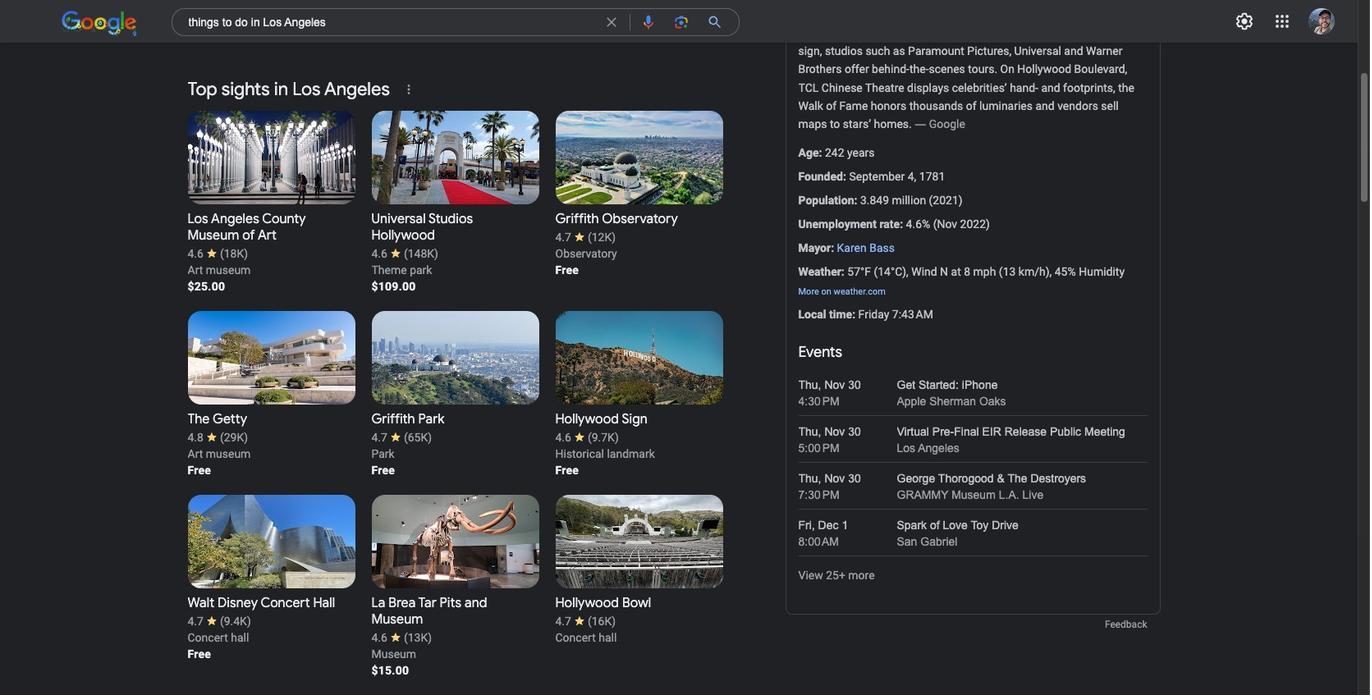 Task type: describe. For each thing, give the bounding box(es) containing it.
hollywood up (9.7k)
[[555, 411, 619, 428]]

rated 4.0 out of 5, image
[[648, 19, 658, 31]]

bowl
[[622, 595, 651, 612]]

and inside the la brea tar pits and museum
[[465, 595, 487, 612]]

sign
[[622, 411, 648, 428]]

$25.00
[[188, 280, 225, 293]]

mph
[[973, 266, 996, 279]]

4:30 pm
[[799, 395, 840, 408]]

angeles inside virtual pre-final eir release public meeting los angeles
[[918, 442, 960, 455]]

concert for concert hall
[[555, 631, 596, 645]]

2 horizontal spatial the
[[1119, 81, 1135, 94]]

(14°c),
[[874, 266, 909, 279]]

rated 4.7 out of 5, image for griffith
[[575, 233, 585, 244]]

offer
[[845, 63, 869, 76]]

free for the getty
[[188, 464, 211, 477]]

5:00 pm
[[799, 442, 840, 455]]

weather link
[[799, 266, 842, 279]]

25+
[[826, 569, 846, 582]]

unemployment
[[799, 218, 877, 231]]

friday
[[859, 308, 890, 321]]

angeles inside los angeles county museum of art
[[211, 211, 259, 227]]

population
[[799, 194, 854, 207]]

unemployment rate link
[[799, 218, 900, 231]]

toy
[[971, 519, 989, 532]]

fri,
[[799, 519, 815, 532]]

is
[[864, 8, 873, 21]]

1781
[[919, 170, 945, 183]]

7:30 pm
[[799, 488, 840, 501]]

museum inside the la brea tar pits and museum
[[372, 612, 423, 628]]

4.0
[[629, 17, 645, 30]]

weather
[[799, 266, 842, 279]]

rated 4.7 out of 5, image for hollywood
[[575, 617, 585, 628]]

near
[[1001, 26, 1026, 40]]

more
[[799, 286, 819, 297]]

local time link
[[799, 308, 852, 321]]

museum inside the george thorogood & the destroyers grammy museum l.a. live
[[952, 488, 996, 501]]

concert hall
[[555, 631, 617, 645]]

thu, for thu, nov 30 7:30 pm
[[799, 472, 822, 485]]

hollywood up warner
[[1077, 26, 1131, 40]]

television
[[904, 26, 952, 40]]

county
[[262, 211, 306, 227]]

rated 4.6 out of 5, image for la brea tar pits and museum
[[391, 633, 401, 645]]

concert hall free
[[188, 631, 249, 661]]

list containing thu, nov 30
[[799, 369, 1147, 556]]

pictures,
[[968, 45, 1012, 58]]

free for hollywood sign
[[555, 464, 579, 477]]

rate
[[880, 218, 900, 231]]

0 horizontal spatial the
[[799, 26, 815, 40]]

angeles down rated 5.0 out of 5, image
[[324, 78, 390, 101]]

groupon link
[[405, 0, 505, 39]]

oaks
[[979, 395, 1006, 408]]

thu, nov 30 4:30 pm
[[799, 378, 861, 408]]

griffith for griffith park
[[372, 411, 415, 428]]

meeting
[[1085, 425, 1126, 438]]

la brea tar pits and museum image
[[372, 495, 539, 589]]

bass
[[870, 242, 895, 255]]

of inside los angeles county museum of art
[[242, 227, 255, 244]]

km/h),
[[1019, 266, 1052, 279]]

art inside los angeles county museum of art
[[258, 227, 277, 244]]

hall for concert hall free
[[231, 631, 249, 645]]

luminaries
[[980, 99, 1033, 112]]

and up as
[[882, 26, 901, 40]]

and down hand-
[[1036, 99, 1055, 112]]

(4)
[[661, 17, 675, 30]]

drive
[[992, 519, 1019, 532]]

4.7 for hollywood bowl
[[555, 615, 571, 628]]

population : 3.849 million (2021)
[[799, 194, 963, 207]]

grammy
[[897, 488, 949, 501]]

groupon for 4.0
[[629, 1, 672, 14]]

thu, for thu, nov 30 5:00 pm
[[799, 425, 822, 438]]

los inside "go city - los angeles" link
[[566, 1, 584, 14]]

0 vertical spatial observatory
[[602, 211, 678, 227]]

art for getty
[[188, 447, 203, 461]]

view 25+ more
[[799, 569, 875, 582]]

final
[[954, 425, 979, 438]]

california
[[986, 8, 1035, 21]]

studios
[[825, 45, 863, 58]]

iphone
[[962, 378, 998, 391]]

events link
[[799, 343, 843, 362]]

celebrities'
[[952, 81, 1007, 94]]

4.8
[[188, 431, 204, 444]]

live
[[1023, 488, 1044, 501]]

homes.
[[874, 117, 912, 130]]

4.7 for griffith park
[[372, 431, 387, 444]]

thu, nov 30 7:30 pm
[[799, 472, 861, 501]]

angeles inside los angeles is a sprawling southern california city and the center of the nation's film and television industry. near its iconic hollywood sign, studios such as paramount pictures, universal and warner brothers offer behind-the-scenes tours. on hollywood boulevard, tcl chinese theatre displays celebrities' hand- and footprints, the walk of fame honors thousands of luminaries and vendors sell maps to stars' homes.
[[820, 8, 861, 21]]

historical
[[555, 447, 604, 461]]

los angeles county museum of art image
[[188, 111, 355, 204]]

rated 4.6 out of 5, image for hollywood sign
[[575, 433, 585, 444]]

4.4
[[195, 17, 211, 30]]

universal studios hollywood image
[[372, 111, 539, 204]]

go
[[520, 1, 535, 14]]

get
[[897, 378, 916, 391]]

sign,
[[799, 45, 822, 58]]

historical landmark free
[[555, 447, 655, 477]]

brothers
[[799, 63, 842, 76]]

sights
[[222, 78, 270, 101]]

: for 242 years
[[819, 146, 822, 159]]

242 years
[[825, 146, 875, 159]]

wind
[[912, 266, 937, 279]]

karen bass link
[[837, 242, 895, 255]]

griffith observatory image
[[555, 111, 723, 204]]

: left 4.6% at the top right
[[900, 218, 903, 231]]

chinese
[[822, 81, 863, 94]]

warner
[[1086, 45, 1123, 58]]

rated 4.6 out of 5, image for universal studios hollywood
[[391, 249, 401, 261]]

museum up $15.00
[[372, 648, 416, 661]]

(148k)
[[404, 247, 438, 260]]

theme park $109.00
[[372, 264, 432, 293]]

(29k)
[[220, 431, 248, 444]]

tours.
[[968, 63, 998, 76]]

nation's
[[818, 26, 857, 40]]

hand-
[[1010, 81, 1039, 94]]

stars'
[[843, 117, 871, 130]]

la brea tar pits and museum
[[372, 595, 487, 628]]

(9.7k)
[[588, 431, 619, 444]]

: left friday
[[852, 308, 856, 321]]

art museum free
[[188, 447, 251, 477]]

footprints,
[[1063, 81, 1116, 94]]

(18k)
[[220, 247, 248, 260]]

universal inside universal studios hollywood
[[372, 211, 426, 227]]

hollywood inside universal studios hollywood
[[372, 227, 435, 244]]

city
[[537, 1, 557, 14]]

tar
[[418, 595, 437, 612]]

of up to
[[826, 99, 837, 112]]

dec
[[818, 519, 839, 532]]

boulevard,
[[1074, 63, 1128, 76]]

and down iconic at the top right of the page
[[1064, 45, 1084, 58]]



Task type: vqa. For each thing, say whether or not it's contained in the screenshot.


Task type: locate. For each thing, give the bounding box(es) containing it.
0 vertical spatial rated 4.7 out of 5, image
[[575, 233, 585, 244]]

nov up 7:30 pm
[[825, 472, 845, 485]]

0 vertical spatial art
[[258, 227, 277, 244]]

4.7 for walt disney concert hall
[[188, 615, 204, 628]]

observatory
[[602, 211, 678, 227], [555, 247, 617, 260]]

fever
[[195, 1, 223, 14]]

4.7 down walt
[[188, 615, 204, 628]]

of inside "spark of love toy drive san gabriel"
[[930, 519, 940, 532]]

0 vertical spatial thu,
[[799, 378, 822, 391]]

4.7 up park free
[[372, 431, 387, 444]]

fri, dec 1 8:00 am
[[799, 519, 848, 548]]

0 horizontal spatial griffith
[[372, 411, 415, 428]]

0 vertical spatial museum
[[206, 264, 251, 277]]

: for 3.849 million
[[854, 194, 858, 207]]

events
[[799, 343, 843, 362]]

museum inside art museum free
[[206, 447, 251, 461]]

the getty image
[[188, 311, 355, 405]]

observatory down (12k)
[[555, 247, 617, 260]]

fame
[[840, 99, 868, 112]]

the right &
[[1008, 472, 1028, 485]]

rated 4.8 out of 5, image
[[207, 433, 217, 444]]

city
[[1038, 8, 1056, 21]]

4.6 for hollywood sign
[[555, 431, 571, 444]]

thu, inside thu, nov 30 4:30 pm
[[799, 378, 822, 391]]

1 vertical spatial the
[[1008, 472, 1028, 485]]

sprawling
[[885, 8, 934, 21]]

center
[[1100, 8, 1132, 21]]

spark
[[897, 519, 927, 532]]

2 groupon from the left
[[412, 1, 456, 14]]

1 horizontal spatial griffith
[[555, 211, 599, 227]]

: inside the weather : 57°f (14°c), wind n at 8 mph (13 km/h), 45% humidity more on weather.com
[[842, 266, 845, 279]]

theme
[[372, 264, 407, 277]]

museum for angeles
[[206, 264, 251, 277]]

1 thu, from the top
[[799, 378, 822, 391]]

as
[[893, 45, 905, 58]]

: up unemployment rate link
[[854, 194, 858, 207]]

rated 4.6 out of 5, image up theme
[[391, 249, 401, 261]]

rated 4.6 out of 5, image
[[575, 433, 585, 444], [391, 633, 401, 645]]

sell
[[1101, 99, 1119, 112]]

weather : 57°f (14°c), wind n at 8 mph (13 km/h), 45% humidity more on weather.com
[[799, 266, 1125, 297]]

2 vertical spatial thu,
[[799, 472, 822, 485]]

the up sell
[[1119, 81, 1135, 94]]

0 vertical spatial 30
[[848, 378, 861, 391]]

landmark
[[607, 447, 655, 461]]

(16k)
[[588, 615, 616, 628]]

griffith for griffith observatory
[[555, 211, 599, 227]]

age
[[799, 146, 819, 159]]

concert down (9.4k)
[[188, 631, 228, 645]]

4.6 up theme
[[372, 247, 387, 260]]

nov up "5:00 pm"
[[825, 425, 845, 438]]

concert down (16k)
[[555, 631, 596, 645]]

art down los angeles county museum of art image
[[258, 227, 277, 244]]

eir
[[982, 425, 1002, 438]]

30 inside the thu, nov 30 7:30 pm
[[848, 472, 861, 485]]

pits
[[440, 595, 462, 612]]

free down 4.8
[[188, 464, 211, 477]]

september
[[849, 170, 905, 183]]

1 vertical spatial rated 4.7 out of 5, image
[[575, 617, 585, 628]]

4.7 for griffith observatory
[[555, 231, 571, 244]]

2 vertical spatial nov
[[825, 472, 845, 485]]

angeles left search by voice icon
[[587, 1, 628, 14]]

2 thu, from the top
[[799, 425, 822, 438]]

universal inside los angeles is a sprawling southern california city and the center of the nation's film and television industry. near its iconic hollywood sign, studios such as paramount pictures, universal and warner brothers offer behind-the-scenes tours. on hollywood boulevard, tcl chinese theatre displays celebrities' hand- and footprints, the walk of fame honors thousands of luminaries and vendors sell maps to stars' homes.
[[1015, 45, 1062, 58]]

2 horizontal spatial concert
[[555, 631, 596, 645]]

vendors
[[1058, 99, 1099, 112]]

30 for thu, nov 30 5:00 pm
[[848, 425, 861, 438]]

and
[[1059, 8, 1078, 21], [882, 26, 901, 40], [1064, 45, 1084, 58], [1041, 81, 1061, 94], [1036, 99, 1055, 112], [465, 595, 487, 612]]

los inside los angeles is a sprawling southern california city and the center of the nation's film and television industry. near its iconic hollywood sign, studios such as paramount pictures, universal and warner brothers offer behind-the-scenes tours. on hollywood boulevard, tcl chinese theatre displays celebrities' hand- and footprints, the walk of fame honors thousands of luminaries and vendors sell maps to stars' homes.
[[799, 8, 817, 21]]

1 horizontal spatial rated 4.7 out of 5, image
[[575, 617, 585, 628]]

industry.
[[955, 26, 999, 40]]

museum inside art museum $25.00
[[206, 264, 251, 277]]

3 nov from the top
[[825, 472, 845, 485]]

founded : september 4, 1781
[[799, 170, 945, 183]]

2 hall from the left
[[599, 631, 617, 645]]

los inside los angeles county museum of art
[[188, 211, 208, 227]]

nov up 4:30 pm
[[825, 378, 845, 391]]

art for angeles
[[188, 264, 203, 277]]

museum for getty
[[206, 447, 251, 461]]

nov inside thu, nov 30 5:00 pm
[[825, 425, 845, 438]]

the left center
[[1081, 8, 1097, 21]]

1 vertical spatial the
[[799, 26, 815, 40]]

griffith park image
[[372, 311, 539, 405]]

1 horizontal spatial rated 4.6 out of 5, image
[[391, 249, 401, 261]]

$109.00
[[372, 280, 416, 293]]

1 vertical spatial universal
[[372, 211, 426, 227]]

population link
[[799, 194, 854, 207]]

los inside virtual pre-final eir release public meeting los angeles
[[897, 442, 916, 455]]

groupon for 5.0
[[303, 1, 347, 14]]

search by image image
[[673, 14, 689, 30]]

free down griffith park
[[372, 464, 395, 477]]

3 thu, from the top
[[799, 472, 822, 485]]

4.6 for los angeles county museum of art
[[188, 247, 204, 260]]

nov for 5:00 pm
[[825, 425, 845, 438]]

2 vertical spatial art
[[188, 447, 203, 461]]

walt disney concert hall
[[188, 595, 335, 612]]

destroyers
[[1031, 472, 1086, 485]]

30 for thu, nov 30 4:30 pm
[[848, 378, 861, 391]]

0 horizontal spatial rated 4.6 out of 5, image
[[391, 633, 401, 645]]

list
[[799, 369, 1147, 556]]

1 vertical spatial rated 4.6 out of 5, image
[[391, 633, 401, 645]]

4.6 up historical
[[555, 431, 571, 444]]

4.7 up concert hall
[[555, 615, 571, 628]]

0 horizontal spatial the
[[188, 411, 210, 428]]

0 vertical spatial the
[[188, 411, 210, 428]]

seasonal holidays 2023 image
[[61, 10, 137, 37]]

art up $25.00
[[188, 264, 203, 277]]

of right center
[[1135, 8, 1145, 21]]

2 rated 4.6 out of 5, image from the left
[[391, 249, 401, 261]]

4.6%
[[906, 218, 931, 231]]

museum up the (13k)
[[372, 612, 423, 628]]

free inside art museum free
[[188, 464, 211, 477]]

release
[[1005, 425, 1047, 438]]

the
[[1081, 8, 1097, 21], [799, 26, 815, 40], [1119, 81, 1135, 94]]

hollywood up (148k)
[[372, 227, 435, 244]]

museum
[[188, 227, 239, 244], [952, 488, 996, 501], [372, 612, 423, 628], [372, 648, 416, 661]]

tcl
[[799, 81, 819, 94]]

los
[[566, 1, 584, 14], [799, 8, 817, 21], [292, 78, 321, 101], [188, 211, 208, 227], [897, 442, 916, 455]]

4.6 up the museum $15.00
[[372, 631, 387, 645]]

rated 4.6 out of 5, image left (18k) at the top
[[207, 249, 217, 261]]

30 inside thu, nov 30 4:30 pm
[[848, 378, 861, 391]]

feedback button
[[799, 618, 1147, 631]]

0 vertical spatial rated 4.6 out of 5, image
[[575, 433, 585, 444]]

nov inside the thu, nov 30 7:30 pm
[[825, 472, 845, 485]]

angeles up the nation's
[[820, 8, 861, 21]]

and up iconic at the top right of the page
[[1059, 8, 1078, 21]]

art inside art museum free
[[188, 447, 203, 461]]

2 vertical spatial the
[[1119, 81, 1135, 94]]

nov for 7:30 pm
[[825, 472, 845, 485]]

0 horizontal spatial concert
[[188, 631, 228, 645]]

thu, nov 30 5:00 pm
[[799, 425, 861, 455]]

0 vertical spatial griffith
[[555, 211, 599, 227]]

griffith up (12k)
[[555, 211, 599, 227]]

walt disney concert hall image
[[188, 495, 355, 589]]

2 30 from the top
[[848, 425, 861, 438]]

4.6 for la brea tar pits and museum
[[372, 631, 387, 645]]

rated 4.6 out of 5, image left the (13k)
[[391, 633, 401, 645]]

1 vertical spatial nov
[[825, 425, 845, 438]]

1 horizontal spatial the
[[1081, 8, 1097, 21]]

hall inside the 'concert hall free'
[[231, 631, 249, 645]]

1 horizontal spatial park
[[418, 411, 445, 428]]

rated 4.7 out of 5, image for griffith
[[391, 433, 401, 444]]

hollywood sign image
[[555, 311, 723, 405]]

behind-
[[872, 63, 910, 76]]

1 horizontal spatial hall
[[599, 631, 617, 645]]

8:00 am
[[799, 535, 839, 548]]

1 vertical spatial rated 4.7 out of 5, image
[[207, 617, 217, 628]]

mayor : karen bass
[[799, 242, 895, 255]]

0 horizontal spatial hall
[[231, 631, 249, 645]]

the up sign,
[[799, 26, 815, 40]]

angeles up (18k) at the top
[[211, 211, 259, 227]]

unemployment rate : 4.6% (nov 2022)
[[799, 218, 990, 231]]

rated 5.0 out of 5, image
[[323, 19, 332, 31]]

30 for thu, nov 30 7:30 pm
[[848, 472, 861, 485]]

(2021)
[[929, 194, 963, 207]]

0 vertical spatial nov
[[825, 378, 845, 391]]

age : 242 years
[[799, 146, 875, 159]]

1 horizontal spatial rated 4.7 out of 5, image
[[575, 233, 585, 244]]

southern
[[937, 8, 983, 21]]

: down 242 years
[[843, 170, 846, 183]]

la
[[372, 595, 385, 612]]

of up the gabriel
[[930, 519, 940, 532]]

in
[[274, 78, 288, 101]]

go city - los angeles
[[520, 1, 628, 14]]

museum down (18k) at the top
[[206, 264, 251, 277]]

thu, inside the thu, nov 30 7:30 pm
[[799, 472, 822, 485]]

1 rated 4.6 out of 5, image from the left
[[207, 249, 217, 261]]

museum down the thorogood
[[952, 488, 996, 501]]

thu, up "5:00 pm"
[[799, 425, 822, 438]]

art down 4.8
[[188, 447, 203, 461]]

and right pits on the bottom left of page
[[465, 595, 487, 612]]

2 nov from the top
[[825, 425, 845, 438]]

on
[[822, 286, 832, 297]]

1 horizontal spatial concert
[[261, 595, 310, 612]]

1 vertical spatial thu,
[[799, 425, 822, 438]]

los angeles is a sprawling southern california city and the center of the nation's film and television industry. near its iconic hollywood sign, studios such as paramount pictures, universal and warner brothers offer behind-the-scenes tours. on hollywood boulevard, tcl chinese theatre displays celebrities' hand- and footprints, the walk of fame honors thousands of luminaries and vendors sell maps to stars' homes.
[[799, 8, 1145, 130]]

time
[[829, 308, 852, 321]]

1 horizontal spatial rated 4.6 out of 5, image
[[575, 433, 585, 444]]

7:43 am
[[892, 308, 933, 321]]

0 vertical spatial universal
[[1015, 45, 1062, 58]]

free down walt
[[188, 648, 211, 661]]

los down the virtual
[[897, 442, 916, 455]]

thorogood
[[938, 472, 994, 485]]

4.7 up observatory free
[[555, 231, 571, 244]]

observatory up (12k)
[[602, 211, 678, 227]]

1 groupon from the left
[[303, 1, 347, 14]]

0 horizontal spatial rated 4.7 out of 5, image
[[207, 617, 217, 628]]

scenes
[[929, 63, 965, 76]]

:
[[819, 146, 822, 159], [843, 170, 846, 183], [854, 194, 858, 207], [900, 218, 903, 231], [831, 242, 834, 255], [842, 266, 845, 279], [852, 308, 856, 321]]

free
[[555, 264, 579, 277], [188, 464, 211, 477], [372, 464, 395, 477], [555, 464, 579, 477], [188, 648, 211, 661]]

l.a.
[[999, 488, 1020, 501]]

groupon up rated 5.0 out of 5, image
[[303, 1, 347, 14]]

45%
[[1055, 266, 1076, 279]]

3.849 million
[[860, 194, 926, 207]]

love
[[943, 519, 968, 532]]

hall down (9.4k)
[[231, 631, 249, 645]]

los right in
[[292, 78, 321, 101]]

rated 4.7 out of 5, image for walt
[[207, 617, 217, 628]]

rated 4.4 out of 5, image
[[214, 19, 224, 31]]

rated 4.6 out of 5, image for los angeles county museum of art
[[207, 249, 217, 261]]

rated 4.6 out of 5, image
[[207, 249, 217, 261], [391, 249, 401, 261]]

free inside historical landmark free
[[555, 464, 579, 477]]

rated 4.7 out of 5, image down walt
[[207, 617, 217, 628]]

of up (18k) at the top
[[242, 227, 255, 244]]

2 horizontal spatial groupon
[[629, 1, 672, 14]]

2 vertical spatial 30
[[848, 472, 861, 485]]

los up sign,
[[799, 8, 817, 21]]

free for walt disney concert hall
[[188, 648, 211, 661]]

0 horizontal spatial rated 4.7 out of 5, image
[[391, 433, 401, 444]]

universal up (148k)
[[372, 211, 426, 227]]

rated 4.7 out of 5, image up concert hall
[[575, 617, 585, 628]]

pre-
[[933, 425, 954, 438]]

5.0
[[303, 17, 319, 30]]

2022)
[[960, 218, 990, 231]]

groupon up rated 4.9 out of 5, image on the left top
[[412, 1, 456, 14]]

None search field
[[0, 0, 739, 39]]

observatory free
[[555, 247, 617, 277]]

rated 4.9 out of 5, image
[[431, 19, 441, 31]]

thu, for thu, nov 30 4:30 pm
[[799, 378, 822, 391]]

0 vertical spatial rated 4.7 out of 5, image
[[391, 433, 401, 444]]

hall down (16k)
[[599, 631, 617, 645]]

museum
[[206, 264, 251, 277], [206, 447, 251, 461]]

30 inside thu, nov 30 5:00 pm
[[848, 425, 861, 438]]

rated 4.6 out of 5, image up historical
[[575, 433, 585, 444]]

thu, up 4:30 pm
[[799, 378, 822, 391]]

groupon up the rated 4.0 out of 5, image
[[629, 1, 672, 14]]

rated 4.7 out of 5, image left (65k)
[[391, 433, 401, 444]]

museum $15.00
[[372, 648, 416, 677]]

hollywood sign
[[555, 411, 648, 428]]

0 vertical spatial the
[[1081, 8, 1097, 21]]

museum down (29k)
[[206, 447, 251, 461]]

rated 4.7 out of 5, image
[[391, 433, 401, 444], [575, 617, 585, 628]]

1 vertical spatial art
[[188, 264, 203, 277]]

art inside art museum $25.00
[[188, 264, 203, 277]]

walt
[[188, 595, 214, 612]]

2 museum from the top
[[206, 447, 251, 461]]

started:
[[919, 378, 959, 391]]

on
[[1001, 63, 1015, 76]]

concert left hall
[[261, 595, 310, 612]]

park
[[410, 264, 432, 277]]

park up (65k)
[[418, 411, 445, 428]]

and right hand-
[[1041, 81, 1061, 94]]

thu, inside thu, nov 30 5:00 pm
[[799, 425, 822, 438]]

1 horizontal spatial groupon
[[412, 1, 456, 14]]

30 down thu, nov 30 4:30 pm
[[848, 425, 861, 438]]

: for september
[[843, 170, 846, 183]]

hollywood up hand-
[[1018, 63, 1072, 76]]

park down griffith park
[[372, 447, 395, 461]]

los right -
[[566, 1, 584, 14]]

concert for concert hall free
[[188, 631, 228, 645]]

rated 4.7 out of 5, image left (12k)
[[575, 233, 585, 244]]

1 vertical spatial park
[[372, 447, 395, 461]]

0 horizontal spatial rated 4.6 out of 5, image
[[207, 249, 217, 261]]

free inside the 'concert hall free'
[[188, 648, 211, 661]]

1 horizontal spatial the
[[1008, 472, 1028, 485]]

: left karen
[[831, 242, 834, 255]]

1 vertical spatial 30
[[848, 425, 861, 438]]

1 nov from the top
[[825, 378, 845, 391]]

the up 4.8
[[188, 411, 210, 428]]

free inside observatory free
[[555, 264, 579, 277]]

1 vertical spatial observatory
[[555, 247, 617, 260]]

griffith up (65k)
[[372, 411, 415, 428]]

0 horizontal spatial park
[[372, 447, 395, 461]]

3 30 from the top
[[848, 472, 861, 485]]

search by voice image
[[640, 14, 656, 30]]

1 vertical spatial griffith
[[372, 411, 415, 428]]

museum inside los angeles county museum of art
[[188, 227, 239, 244]]

0 horizontal spatial groupon
[[303, 1, 347, 14]]

1 horizontal spatial universal
[[1015, 45, 1062, 58]]

57°f
[[848, 266, 871, 279]]

0 horizontal spatial universal
[[372, 211, 426, 227]]

of down celebrities'
[[966, 99, 977, 112]]

0 vertical spatial park
[[418, 411, 445, 428]]

hollywood bowl image
[[555, 495, 723, 589]]

los up art museum $25.00 on the left
[[188, 211, 208, 227]]

: for karen
[[831, 242, 834, 255]]

park inside park free
[[372, 447, 395, 461]]

hall for concert hall
[[599, 631, 617, 645]]

age link
[[799, 146, 819, 159]]

nov inside thu, nov 30 4:30 pm
[[825, 378, 845, 391]]

: for 57°f
[[842, 266, 845, 279]]

1 30 from the top
[[848, 378, 861, 391]]

: left 57°f
[[842, 266, 845, 279]]

Search search field
[[188, 13, 593, 35]]

4.6 up art museum $25.00 on the left
[[188, 247, 204, 260]]

rated 4.7 out of 5, image
[[575, 233, 585, 244], [207, 617, 217, 628]]

a
[[876, 8, 882, 21]]

thu, up 7:30 pm
[[799, 472, 822, 485]]

universal down its
[[1015, 45, 1062, 58]]

: up the founded "link"
[[819, 146, 822, 159]]

1 vertical spatial museum
[[206, 447, 251, 461]]

1 hall from the left
[[231, 631, 249, 645]]

nov for 4:30 pm
[[825, 378, 845, 391]]

30 down thu, nov 30 5:00 pm
[[848, 472, 861, 485]]

1 museum from the top
[[206, 264, 251, 277]]

museum up (18k) at the top
[[188, 227, 239, 244]]

iconic
[[1044, 26, 1074, 40]]

gabriel
[[921, 535, 958, 548]]

(65k)
[[404, 431, 432, 444]]

30 left get
[[848, 378, 861, 391]]

4.6 for universal studios hollywood
[[372, 247, 387, 260]]

hollywood up (16k)
[[555, 595, 619, 612]]

angeles down pre-
[[918, 442, 960, 455]]

concert inside the 'concert hall free'
[[188, 631, 228, 645]]

view
[[799, 569, 823, 582]]

3 groupon from the left
[[629, 1, 672, 14]]

more
[[848, 569, 875, 582]]

free down historical
[[555, 464, 579, 477]]

the inside the george thorogood & the destroyers grammy museum l.a. live
[[1008, 472, 1028, 485]]

free down griffith observatory
[[555, 264, 579, 277]]

getty
[[213, 411, 247, 428]]



